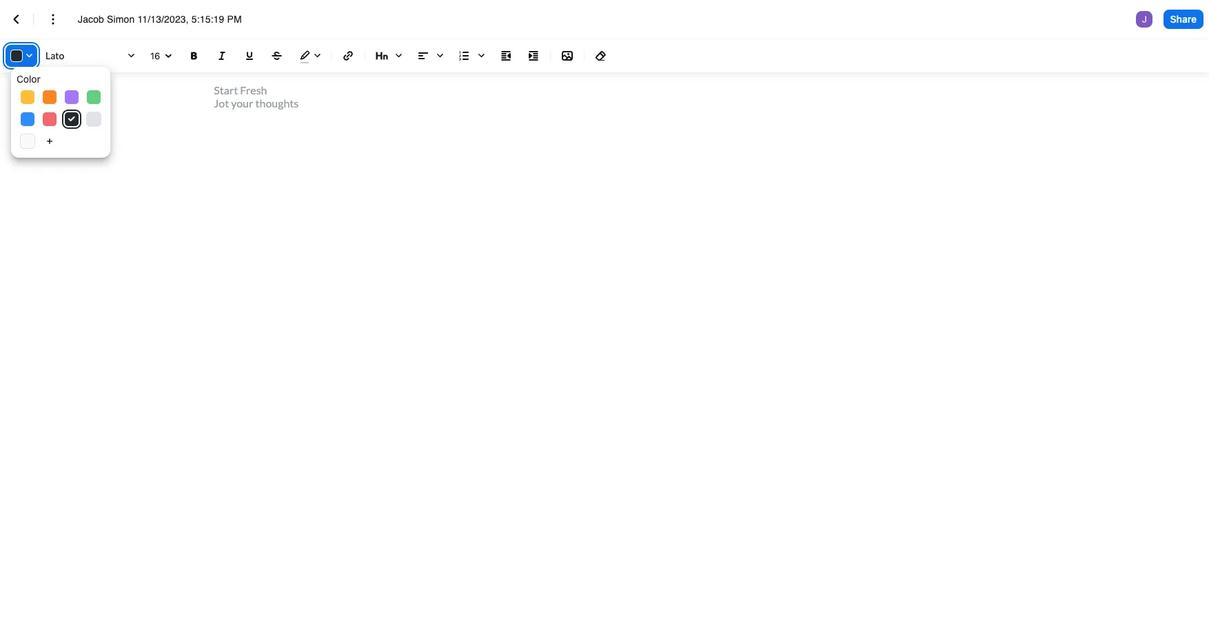 Task type: vqa. For each thing, say whether or not it's contained in the screenshot.
Orange 'option'
yes



Task type: describe. For each thing, give the bounding box(es) containing it.
orange option
[[43, 90, 57, 104]]

text highlight image
[[294, 45, 326, 67]]

heading image
[[371, 45, 407, 67]]

text align image
[[413, 45, 448, 67]]

black image
[[68, 117, 75, 122]]

strikethrough image
[[269, 48, 286, 64]]

red option
[[43, 112, 57, 126]]

all notes image
[[8, 11, 25, 28]]

gray option
[[87, 112, 101, 126]]

color
[[17, 73, 40, 85]]

increase indent image
[[526, 48, 542, 64]]

insert image image
[[559, 48, 576, 64]]

purple option
[[65, 90, 79, 104]]

jacob simon image
[[1137, 11, 1153, 28]]

color list box
[[11, 67, 110, 158]]

white option
[[21, 135, 34, 148]]

bold image
[[186, 48, 203, 64]]



Task type: locate. For each thing, give the bounding box(es) containing it.
link image
[[340, 48, 357, 64]]

blue option
[[21, 112, 34, 126]]

None text field
[[78, 12, 256, 26]]

more image
[[45, 11, 61, 28]]

yellow option
[[21, 90, 34, 104]]

clear style image
[[593, 48, 610, 64]]

underline image
[[241, 48, 258, 64]]

green option
[[87, 90, 101, 104]]

list image
[[454, 45, 490, 67]]

black option
[[65, 112, 79, 126]]

decrease indent image
[[498, 48, 515, 64]]

share
[[1171, 13, 1198, 25]]

share button
[[1164, 10, 1204, 29]]

italic image
[[214, 48, 230, 64]]

color option
[[17, 72, 105, 86]]

font image
[[43, 45, 139, 67]]



